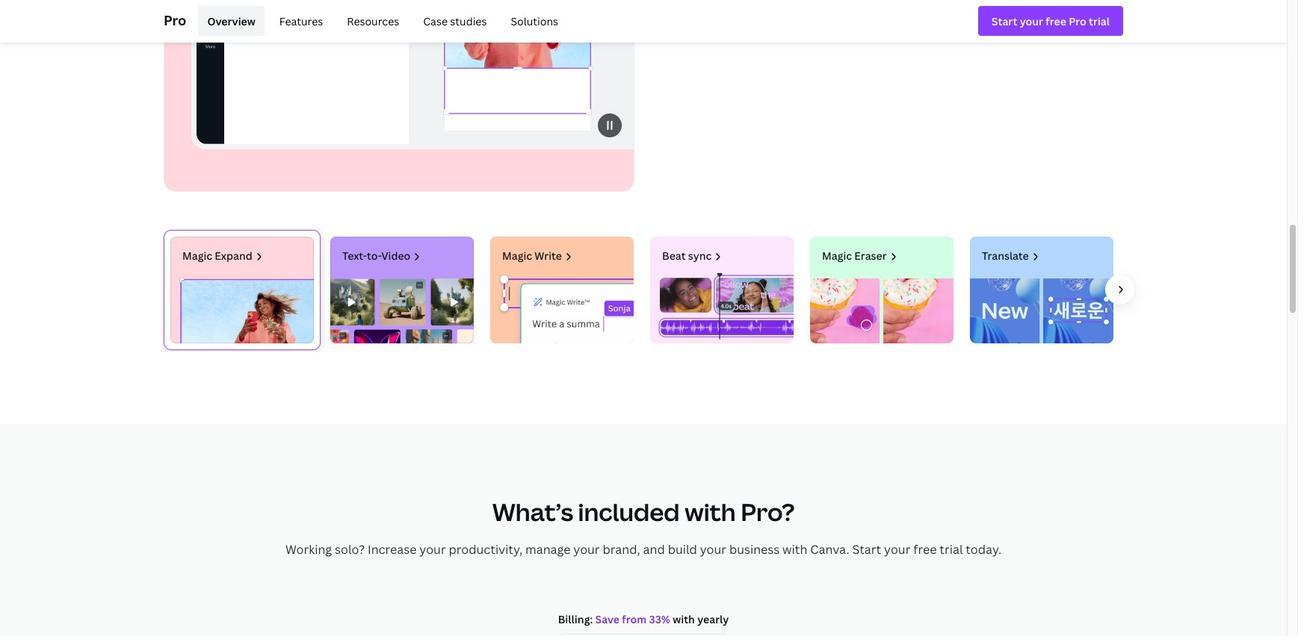 Task type: locate. For each thing, give the bounding box(es) containing it.
images,
[[900, 3, 943, 20]]

perfect
[[983, 0, 1025, 0]]

a
[[989, 3, 996, 20], [710, 23, 717, 39]]

magic eraser button
[[803, 230, 960, 350]]

with left the canva.
[[783, 542, 807, 558]]

0 horizontal spatial a
[[710, 23, 717, 39]]

2 magic from the left
[[502, 249, 532, 263]]

video
[[381, 249, 411, 263]]

1 vertical spatial with
[[783, 542, 807, 558]]

trial
[[940, 542, 963, 558]]

working solo? increase your productivity, manage your brand, and build your business with canva. start your free trial today.
[[285, 542, 1001, 558]]

pro
[[164, 11, 186, 29]]

1 horizontal spatial a
[[989, 3, 996, 20]]

menu bar
[[192, 6, 567, 36]]

shot
[[1045, 3, 1071, 20]]

seamlessly extend an image in any direction for the perfect shot. fix awkward framing, save zoomed-in images, or turn a vertical shot into a horizontal one in seconds.
[[685, 0, 1071, 39]]

features link
[[270, 6, 332, 36]]

beat
[[662, 249, 686, 263]]

beat sync
[[662, 249, 712, 263]]

1 your from the left
[[420, 542, 446, 558]]

with up build
[[685, 496, 736, 528]]

1 horizontal spatial in
[[848, 0, 859, 0]]

2 horizontal spatial magic
[[822, 249, 852, 263]]

magic for magic expand
[[182, 249, 212, 263]]

framing,
[[757, 3, 804, 20]]

fix
[[685, 3, 701, 20]]

manage
[[525, 542, 571, 558]]

one
[[781, 23, 803, 39]]

extend
[[752, 0, 791, 0]]

2 your from the left
[[573, 542, 600, 558]]

magic inside button
[[502, 249, 532, 263]]

your left free
[[884, 542, 911, 558]]

awkward
[[703, 3, 754, 20]]

menu bar containing overview
[[192, 6, 567, 36]]

magic
[[182, 249, 212, 263], [502, 249, 532, 263], [822, 249, 852, 263]]

0 vertical spatial in
[[848, 0, 859, 0]]

in right one
[[806, 23, 816, 39]]

2 vertical spatial in
[[806, 23, 816, 39]]

or
[[946, 3, 958, 20]]

magic expand
[[182, 249, 252, 263]]

your
[[420, 542, 446, 558], [573, 542, 600, 558], [700, 542, 726, 558], [884, 542, 911, 558]]

magic write button
[[484, 230, 640, 350]]

resources
[[347, 14, 399, 28]]

in
[[848, 0, 859, 0], [887, 3, 897, 20], [806, 23, 816, 39]]

a right into
[[710, 23, 717, 39]]

eraser
[[854, 249, 887, 263]]

a down perfect
[[989, 3, 996, 20]]

translate button
[[963, 230, 1120, 350]]

your right build
[[700, 542, 726, 558]]

magic left write on the top left
[[502, 249, 532, 263]]

magic left expand
[[182, 249, 212, 263]]

0 horizontal spatial magic
[[182, 249, 212, 263]]

1 vertical spatial in
[[887, 3, 897, 20]]

0 horizontal spatial with
[[685, 496, 736, 528]]

solutions
[[511, 14, 558, 28]]

case
[[423, 14, 448, 28]]

in down direction
[[887, 3, 897, 20]]

magic for magic eraser
[[822, 249, 852, 263]]

menu bar inside pro element
[[192, 6, 567, 36]]

shot.
[[1028, 0, 1057, 0]]

included
[[578, 496, 680, 528]]

magic for magic write
[[502, 249, 532, 263]]

overview
[[207, 14, 255, 28]]

what's
[[492, 496, 573, 528]]

your left "brand,"
[[573, 542, 600, 558]]

text-to-video
[[342, 249, 411, 263]]

zoomed-
[[836, 3, 887, 20]]

with
[[685, 496, 736, 528], [783, 542, 807, 558]]

1 horizontal spatial magic
[[502, 249, 532, 263]]

magic left eraser
[[822, 249, 852, 263]]

sync
[[688, 249, 712, 263]]

direction
[[886, 0, 938, 0]]

into
[[685, 23, 707, 39]]

3 magic from the left
[[822, 249, 852, 263]]

in up zoomed-
[[848, 0, 859, 0]]

1 magic from the left
[[182, 249, 212, 263]]

your right increase
[[420, 542, 446, 558]]

0 vertical spatial with
[[685, 496, 736, 528]]

case studies link
[[414, 6, 496, 36]]



Task type: describe. For each thing, give the bounding box(es) containing it.
magic eraser
[[822, 249, 887, 263]]

text-to-video button
[[324, 230, 481, 350]]

for
[[941, 0, 958, 0]]

horizontal
[[720, 23, 778, 39]]

what's included with pro?
[[492, 496, 795, 528]]

business
[[729, 542, 780, 558]]

4 your from the left
[[884, 542, 911, 558]]

the
[[961, 0, 980, 0]]

image
[[811, 0, 846, 0]]

solutions link
[[502, 6, 567, 36]]

increase
[[368, 542, 417, 558]]

and
[[643, 542, 665, 558]]

pro element
[[164, 0, 1123, 42]]

studies
[[450, 14, 487, 28]]

translate
[[982, 249, 1029, 263]]

canva.
[[810, 542, 849, 558]]

to-
[[367, 249, 381, 263]]

resources link
[[338, 6, 408, 36]]

case studies
[[423, 14, 487, 28]]

brand,
[[603, 542, 640, 558]]

an
[[794, 0, 808, 0]]

1 horizontal spatial with
[[783, 542, 807, 558]]

vertical
[[999, 3, 1042, 20]]

save
[[807, 3, 833, 20]]

0 vertical spatial a
[[989, 3, 996, 20]]

pro?
[[741, 496, 795, 528]]

build
[[668, 542, 697, 558]]

seamlessly
[[685, 0, 749, 0]]

solo?
[[335, 542, 365, 558]]

magic expand button
[[164, 230, 321, 350]]

text-
[[342, 249, 367, 263]]

3 your from the left
[[700, 542, 726, 558]]

start
[[852, 542, 881, 558]]

2 horizontal spatial in
[[887, 3, 897, 20]]

productivity,
[[449, 542, 522, 558]]

turn
[[961, 3, 986, 20]]

any
[[862, 0, 883, 0]]

working
[[285, 542, 332, 558]]

magic write
[[502, 249, 562, 263]]

free
[[913, 542, 937, 558]]

today.
[[966, 542, 1001, 558]]

overview link
[[198, 6, 264, 36]]

1 vertical spatial a
[[710, 23, 717, 39]]

0 horizontal spatial in
[[806, 23, 816, 39]]

write
[[535, 249, 562, 263]]

features
[[279, 14, 323, 28]]

seconds.
[[819, 23, 870, 39]]

expand
[[215, 249, 252, 263]]

beat sync button
[[643, 230, 800, 350]]



Task type: vqa. For each thing, say whether or not it's contained in the screenshot.
Beat sync
yes



